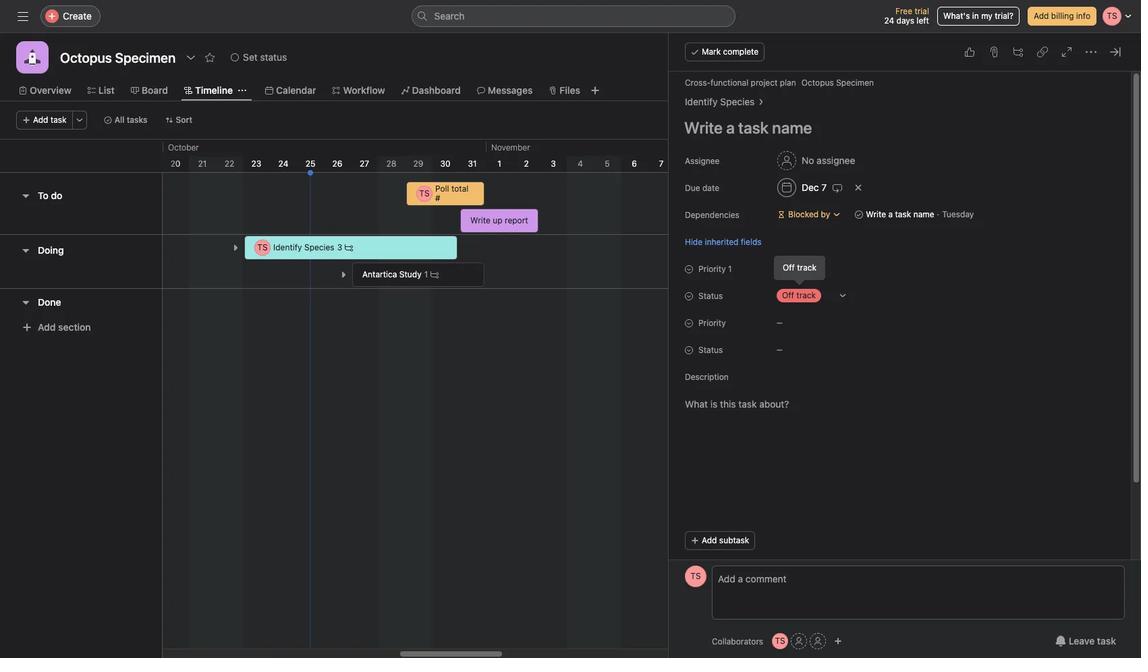 Task type: vqa. For each thing, say whether or not it's contained in the screenshot.
the bottommost Oct 24
no



Task type: locate. For each thing, give the bounding box(es) containing it.
— button
[[772, 340, 853, 359]]

done
[[38, 296, 61, 307]]

tasks
[[127, 115, 148, 125]]

1 horizontal spatial identify
[[685, 96, 718, 107]]

1 horizontal spatial species
[[720, 96, 755, 107]]

30
[[440, 159, 451, 169]]

20
[[171, 159, 181, 169]]

identify species down functional
[[685, 96, 755, 107]]

priority
[[699, 264, 726, 274], [699, 318, 726, 328]]

mark
[[702, 47, 721, 57]]

2 vertical spatial task
[[1098, 635, 1116, 647]]

24 right 23
[[279, 159, 288, 169]]

add subtask button
[[685, 531, 756, 550]]

2 horizontal spatial task
[[1098, 635, 1116, 647]]

blocked by button
[[772, 205, 847, 224]]

species down cross-functional project plan link
[[720, 96, 755, 107]]

1 off track from the top
[[783, 263, 817, 273]]

write a task name
[[866, 209, 935, 219]]

status down priority 1
[[699, 291, 723, 301]]

1 vertical spatial identify
[[273, 242, 302, 252]]

leftcount image
[[431, 271, 439, 279]]

— inside dropdown button
[[777, 319, 783, 327]]

1 for november 1
[[498, 159, 501, 169]]

my
[[982, 11, 993, 21]]

leave task button
[[1047, 629, 1125, 653]]

identify down cross-
[[685, 96, 718, 107]]

create button
[[41, 5, 101, 27]]

octopus
[[802, 78, 834, 88]]

1 inside november 1
[[498, 159, 501, 169]]

main content inside dialog
[[669, 72, 1131, 648]]

more actions for this task image
[[1086, 47, 1097, 57]]

0 vertical spatial ts button
[[685, 566, 707, 587]]

7 right 6
[[659, 159, 664, 169]]

antartica
[[362, 269, 397, 279]]

0 vertical spatial off track
[[783, 263, 817, 273]]

task right 'leave'
[[1098, 635, 1116, 647]]

messages link
[[477, 83, 533, 98]]

identify species left leftcount image
[[273, 242, 335, 252]]

info
[[1077, 11, 1091, 21]]

0 vertical spatial 3
[[551, 159, 556, 169]]

1 down the november
[[498, 159, 501, 169]]

show subtasks for task antartica study image
[[340, 271, 348, 279]]

off down off track tooltip
[[782, 290, 794, 300]]

add down 'overview' link
[[33, 115, 48, 125]]

task left more actions icon
[[51, 115, 67, 125]]

identify species inside main content
[[685, 96, 755, 107]]

priority down inherited
[[699, 264, 726, 274]]

add inside main content
[[702, 535, 717, 545]]

write
[[866, 209, 886, 219], [470, 215, 491, 225]]

messages
[[488, 84, 533, 96]]

— down — dropdown button
[[777, 346, 783, 354]]

status
[[260, 51, 287, 63]]

2 off from the top
[[782, 290, 794, 300]]

ts button right 'collaborators'
[[772, 633, 789, 649]]

1 vertical spatial track
[[797, 290, 816, 300]]

status up description
[[699, 345, 723, 355]]

1 vertical spatial 7
[[822, 182, 827, 193]]

off track
[[783, 263, 817, 273], [782, 290, 816, 300]]

None text field
[[57, 45, 179, 70]]

add or remove collaborators image
[[834, 637, 843, 645]]

0 vertical spatial track
[[797, 263, 817, 273]]

1 priority from the top
[[699, 264, 726, 274]]

add for add billing info
[[1034, 11, 1049, 21]]

2
[[524, 159, 529, 169]]

track up off track dropdown button on the top right
[[797, 263, 817, 273]]

2 — from the top
[[777, 346, 783, 354]]

leftcount image
[[345, 244, 353, 252]]

1 horizontal spatial 3
[[551, 159, 556, 169]]

21
[[198, 159, 207, 169]]

off
[[783, 263, 795, 273], [782, 290, 794, 300]]

track inside dropdown button
[[797, 290, 816, 300]]

priority down priority 1
[[699, 318, 726, 328]]

cross-functional project plan link
[[685, 78, 796, 88]]

more actions image
[[75, 116, 83, 124]]

off track inside off track tooltip
[[783, 263, 817, 273]]

22
[[225, 159, 234, 169]]

24
[[885, 16, 895, 26], [279, 159, 288, 169]]

1 — from the top
[[777, 319, 783, 327]]

write for write a task name
[[866, 209, 886, 219]]

timeline
[[195, 84, 233, 96]]

add billing info button
[[1028, 7, 1097, 26]]

repeats image
[[832, 182, 843, 193]]

report
[[505, 215, 528, 225]]

1 vertical spatial priority
[[699, 318, 726, 328]]

hide inherited fields button
[[685, 235, 762, 248]]

1 horizontal spatial 1
[[498, 159, 501, 169]]

2 horizontal spatial 1
[[728, 264, 732, 274]]

rocket image
[[24, 49, 41, 65]]

2 off track from the top
[[782, 290, 816, 300]]

0 horizontal spatial species
[[304, 242, 335, 252]]

ts button down add subtask button
[[685, 566, 707, 587]]

31
[[468, 159, 477, 169]]

1 horizontal spatial identify species
[[685, 96, 755, 107]]

calendar
[[276, 84, 316, 96]]

identify right show subtasks for task identify species icon
[[273, 242, 302, 252]]

1 vertical spatial species
[[304, 242, 335, 252]]

main content
[[669, 72, 1131, 648]]

7 inside "dropdown button"
[[822, 182, 827, 193]]

dialog
[[669, 33, 1141, 658]]

add section
[[38, 321, 91, 333]]

0 horizontal spatial 7
[[659, 159, 664, 169]]

species inside main content
[[720, 96, 755, 107]]

add left "billing"
[[1034, 11, 1049, 21]]

track down off track tooltip
[[797, 290, 816, 300]]

set status
[[243, 51, 287, 63]]

add subtask image
[[1013, 47, 1024, 57]]

board link
[[131, 83, 168, 98]]

0 vertical spatial identify species
[[685, 96, 755, 107]]

0 horizontal spatial 3
[[337, 242, 342, 252]]

3 left 4
[[551, 159, 556, 169]]

workflow
[[343, 84, 385, 96]]

section
[[58, 321, 91, 333]]

ts down add subtask button
[[691, 571, 701, 581]]

add down done "button"
[[38, 321, 56, 333]]

1 vertical spatial —
[[777, 346, 783, 354]]

0 vertical spatial priority
[[699, 264, 726, 274]]

total
[[452, 184, 469, 194]]

#
[[435, 193, 440, 203]]

full screen image
[[1062, 47, 1073, 57]]

november
[[491, 142, 530, 153]]

ts button
[[685, 566, 707, 587], [772, 633, 789, 649]]

1 horizontal spatial ts button
[[772, 633, 789, 649]]

show options image
[[186, 52, 197, 63]]

show subtasks for task identify species image
[[232, 244, 240, 252]]

add for add subtask
[[702, 535, 717, 545]]

off up off track dropdown button on the top right
[[783, 263, 795, 273]]

write left up
[[470, 215, 491, 225]]

2 status from the top
[[699, 345, 723, 355]]

search list box
[[411, 5, 735, 27]]

track
[[797, 263, 817, 273], [797, 290, 816, 300]]

0 vertical spatial identify
[[685, 96, 718, 107]]

species
[[720, 96, 755, 107], [304, 242, 335, 252]]

1 off from the top
[[783, 263, 795, 273]]

all tasks
[[115, 115, 148, 125]]

due
[[685, 183, 700, 193]]

0 horizontal spatial 24
[[279, 159, 288, 169]]

write up report
[[470, 215, 528, 225]]

write left a
[[866, 209, 886, 219]]

1 inside dialog
[[728, 264, 732, 274]]

0 vertical spatial status
[[699, 291, 723, 301]]

identify species link
[[685, 95, 755, 109]]

add subtask
[[702, 535, 749, 545]]

what's in my trial? button
[[938, 7, 1020, 26]]

2 priority from the top
[[699, 318, 726, 328]]

1 vertical spatial identify species
[[273, 242, 335, 252]]

write inside main content
[[866, 209, 886, 219]]

collapse task list for the section doing image
[[20, 245, 31, 256]]

inherited
[[705, 237, 739, 247]]

main content containing identify species
[[669, 72, 1131, 648]]

create
[[63, 10, 92, 22]]

— inside popup button
[[777, 346, 783, 354]]

blocked by
[[788, 209, 830, 219]]

up
[[493, 215, 503, 225]]

0 vertical spatial off
[[783, 263, 795, 273]]

collapse task list for the section to do image
[[20, 190, 31, 201]]

workflow link
[[332, 83, 385, 98]]

0 horizontal spatial task
[[51, 115, 67, 125]]

0 vertical spatial 24
[[885, 16, 895, 26]]

7 left repeats image at the right top
[[822, 182, 827, 193]]

track inside tooltip
[[797, 263, 817, 273]]

billing
[[1052, 11, 1074, 21]]

task for leave task
[[1098, 635, 1116, 647]]

add left the subtask
[[702, 535, 717, 545]]

0 vertical spatial —
[[777, 319, 783, 327]]

task for add task
[[51, 115, 67, 125]]

0 vertical spatial species
[[720, 96, 755, 107]]

overview
[[30, 84, 71, 96]]

add to starred image
[[205, 52, 215, 63]]

1 for priority 1
[[728, 264, 732, 274]]

off track down off track tooltip
[[782, 290, 816, 300]]

1 horizontal spatial task
[[895, 209, 911, 219]]

1 horizontal spatial write
[[866, 209, 886, 219]]

1 down hide inherited fields button
[[728, 264, 732, 274]]

1 vertical spatial status
[[699, 345, 723, 355]]

7
[[659, 159, 664, 169], [822, 182, 827, 193]]

off track up off track dropdown button on the top right
[[783, 263, 817, 273]]

off track tooltip
[[775, 257, 825, 284]]

1 horizontal spatial 24
[[885, 16, 895, 26]]

3 left leftcount image
[[337, 242, 342, 252]]

1 left leftcount icon
[[424, 269, 428, 279]]

add tab image
[[590, 85, 601, 96]]

1 status from the top
[[699, 291, 723, 301]]

0 horizontal spatial write
[[470, 215, 491, 225]]

0 vertical spatial task
[[51, 115, 67, 125]]

add task button
[[16, 111, 73, 130]]

task right a
[[895, 209, 911, 219]]

hide
[[685, 237, 703, 247]]

— down off track dropdown button on the top right
[[777, 319, 783, 327]]

0 vertical spatial 7
[[659, 159, 664, 169]]

species left leftcount image
[[304, 242, 335, 252]]

24 left days
[[885, 16, 895, 26]]

1 vertical spatial ts button
[[772, 633, 789, 649]]

trial?
[[995, 11, 1014, 21]]

1 vertical spatial off
[[782, 290, 794, 300]]

tab actions image
[[238, 86, 246, 95]]

1 vertical spatial off track
[[782, 290, 816, 300]]

1 horizontal spatial 7
[[822, 182, 827, 193]]



Task type: describe. For each thing, give the bounding box(es) containing it.
priority for priority 1
[[699, 264, 726, 274]]

by
[[821, 209, 830, 219]]

name
[[914, 209, 935, 219]]

free trial 24 days left
[[885, 6, 929, 26]]

date
[[703, 183, 720, 193]]

sort
[[176, 115, 192, 125]]

status for off track dropdown button on the top right
[[699, 291, 723, 301]]

functional
[[711, 78, 749, 88]]

list link
[[88, 83, 115, 98]]

a
[[889, 209, 893, 219]]

collaborators
[[712, 636, 764, 646]]

mark complete button
[[685, 43, 765, 61]]

0 likes. click to like this task image
[[965, 47, 975, 57]]

off inside off track tooltip
[[783, 263, 795, 273]]

leave task
[[1069, 635, 1116, 647]]

collapse task list for the section done image
[[20, 297, 31, 307]]

leave
[[1069, 635, 1095, 647]]

attachments: add a file to this task, image
[[989, 47, 1000, 57]]

files link
[[549, 83, 580, 98]]

27
[[360, 159, 369, 169]]

off track button
[[772, 286, 853, 305]]

sort button
[[159, 111, 199, 130]]

dec 7 button
[[772, 176, 849, 200]]

close details image
[[1110, 47, 1121, 57]]

no assignee
[[802, 155, 855, 166]]

ts left #
[[419, 188, 430, 198]]

october
[[168, 142, 199, 153]]

description
[[685, 372, 729, 382]]

expand sidebar image
[[18, 11, 28, 22]]

study
[[399, 269, 422, 279]]

cross-functional project plan octopus specimen
[[685, 78, 874, 88]]

to
[[38, 190, 48, 201]]

search button
[[411, 5, 735, 27]]

copy task link image
[[1038, 47, 1048, 57]]

free
[[896, 6, 913, 16]]

priority 1
[[699, 264, 732, 274]]

no
[[802, 155, 814, 166]]

status for — popup button
[[699, 345, 723, 355]]

poll total #
[[435, 184, 469, 203]]

fields
[[741, 237, 762, 247]]

left
[[917, 16, 929, 26]]

add billing info
[[1034, 11, 1091, 21]]

antartica study
[[362, 269, 422, 279]]

subtask
[[719, 535, 749, 545]]

29
[[413, 159, 424, 169]]

0 horizontal spatial identify
[[273, 242, 302, 252]]

plan
[[780, 78, 796, 88]]

23
[[252, 159, 261, 169]]

do
[[51, 190, 62, 201]]

add for add task
[[33, 115, 48, 125]]

ts right 'collaborators'
[[775, 636, 786, 646]]

6
[[632, 159, 637, 169]]

timeline link
[[184, 83, 233, 98]]

Task Name text field
[[676, 112, 1115, 143]]

all
[[115, 115, 124, 125]]

assignee
[[685, 156, 720, 166]]

0 horizontal spatial 1
[[424, 269, 428, 279]]

what's in my trial?
[[944, 11, 1014, 21]]

poll
[[435, 184, 449, 194]]

add task
[[33, 115, 67, 125]]

assignee
[[817, 155, 855, 166]]

24 inside free trial 24 days left
[[885, 16, 895, 26]]

files
[[560, 84, 580, 96]]

0 horizontal spatial identify species
[[273, 242, 335, 252]]

1 vertical spatial 3
[[337, 242, 342, 252]]

calendar link
[[265, 83, 316, 98]]

set status button
[[225, 48, 293, 67]]

add section button
[[16, 315, 96, 340]]

trial
[[915, 6, 929, 16]]

28
[[386, 159, 397, 169]]

write for write up report
[[470, 215, 491, 225]]

blocked
[[788, 209, 819, 219]]

add for add section
[[38, 321, 56, 333]]

set
[[243, 51, 258, 63]]

doing
[[38, 244, 64, 256]]

dec 7
[[802, 182, 827, 193]]

tuesday
[[942, 209, 974, 219]]

off track inside off track dropdown button
[[782, 290, 816, 300]]

priority for priority
[[699, 318, 726, 328]]

to do
[[38, 190, 62, 201]]

clear due date image
[[855, 184, 863, 192]]

list
[[98, 84, 115, 96]]

0 horizontal spatial ts button
[[685, 566, 707, 587]]

dashboard link
[[401, 83, 461, 98]]

ts right show subtasks for task identify species icon
[[257, 242, 268, 252]]

dialog containing identify species
[[669, 33, 1141, 658]]

hide inherited fields
[[685, 237, 762, 247]]

1 vertical spatial 24
[[279, 159, 288, 169]]

1 vertical spatial task
[[895, 209, 911, 219]]

what's
[[944, 11, 970, 21]]

overview link
[[19, 83, 71, 98]]

octopus specimen link
[[802, 78, 874, 88]]

off inside off track dropdown button
[[782, 290, 794, 300]]

search
[[434, 10, 465, 22]]

— for status
[[777, 346, 783, 354]]

project
[[751, 78, 778, 88]]

due date
[[685, 183, 720, 193]]

— for priority
[[777, 319, 783, 327]]

dec
[[802, 182, 819, 193]]

5
[[605, 159, 610, 169]]

board
[[142, 84, 168, 96]]



